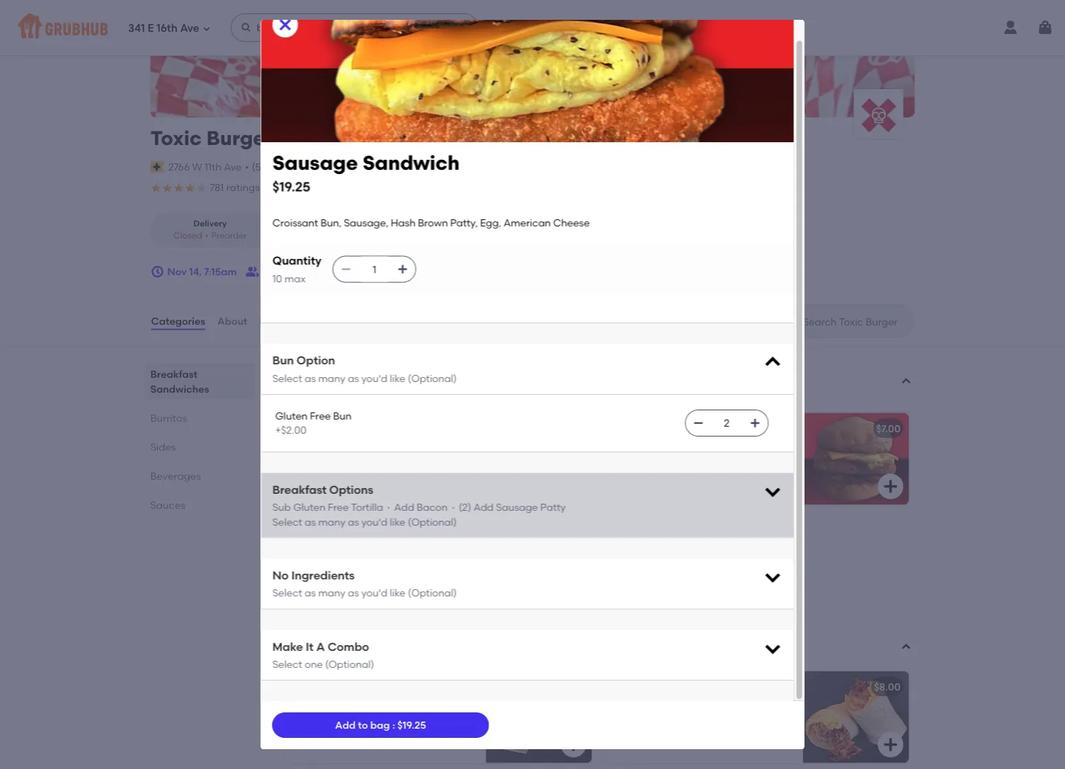 Task type: vqa. For each thing, say whether or not it's contained in the screenshot.
16Th
yes



Task type: locate. For each thing, give the bounding box(es) containing it.
0 horizontal spatial ∙
[[385, 502, 392, 514]]

many for bun option
[[318, 372, 345, 384]]

2 you'd from the top
[[361, 516, 387, 528]]

1 horizontal spatial smoked
[[683, 443, 723, 455]]

bun, down the bacon sandwich at the right bottom of page
[[660, 443, 681, 455]]

burrito for bacon cheddar burrito
[[374, 681, 407, 693]]

burritos up one
[[284, 638, 342, 656]]

1 vertical spatial input item quantity number field
[[711, 411, 742, 436]]

you'd down croissant bun, hash brown patty, egg, american cheese in the left bottom of the page
[[361, 587, 387, 599]]

smoked inside smoked bacon, cage free eggs, shredded cheddar cheese, crispy hash brown patties, all wrapped in a flour tortilla. gluten free tortilla available.
[[295, 701, 334, 713]]

breakfast inside breakfast sandwiches new!
[[284, 365, 357, 383]]

patties,
[[354, 730, 390, 742]]

cheddar down "combo"
[[329, 681, 372, 693]]

sausage left patty
[[496, 502, 538, 514]]

sausage for sausage sandwich $19.25
[[272, 151, 358, 175]]

tortilla down wrapped
[[424, 744, 457, 756]]

0 vertical spatial you'd
[[361, 372, 387, 384]]

quantity 10 max
[[272, 254, 321, 285]]

1 vertical spatial ave
[[224, 161, 242, 173]]

Input item quantity number field
[[359, 257, 390, 282], [711, 411, 742, 436]]

0 vertical spatial ave
[[180, 22, 199, 35]]

0 horizontal spatial •
[[205, 231, 208, 241]]

cheese
[[553, 217, 590, 229], [430, 457, 467, 469], [747, 457, 784, 469], [326, 527, 363, 539], [368, 561, 404, 573]]

input item quantity number field right order
[[359, 257, 390, 282]]

0 vertical spatial input item quantity number field
[[359, 257, 390, 282]]

0 horizontal spatial smoked
[[295, 701, 334, 713]]

1 vertical spatial many
[[318, 516, 345, 528]]

burrito right pork
[[669, 681, 702, 693]]

2 vertical spatial many
[[318, 587, 345, 599]]

0 horizontal spatial bacon
[[295, 681, 326, 693]]

bun, inside croissant bun, hash brown patty, egg, american cheese
[[343, 547, 364, 559]]

16th
[[156, 22, 178, 35]]

toxic burger logo image
[[854, 89, 904, 139]]

1 horizontal spatial input item quantity number field
[[711, 411, 742, 436]]

bacon for bacon cheddar burrito
[[295, 681, 326, 693]]

0 vertical spatial gluten
[[275, 410, 307, 422]]

many right egg on the left bottom
[[318, 516, 345, 528]]

breakfast up burritos tab
[[150, 368, 197, 380]]

2 vertical spatial bacon
[[295, 681, 326, 693]]

ave
[[180, 22, 199, 35], [224, 161, 242, 173]]

many down ingredients
[[318, 587, 345, 599]]

sausage down new!
[[295, 423, 337, 435]]

$7.00 for croissant bun, hash brown patty, egg, american cheese
[[559, 527, 584, 539]]

ingredients
[[291, 568, 354, 582]]

1 vertical spatial sausage,
[[366, 443, 411, 455]]

1 vertical spatial you'd
[[361, 516, 387, 528]]

0 vertical spatial bacon,
[[725, 443, 758, 455]]

bun up sausage sandwich
[[333, 410, 351, 422]]

0 vertical spatial like
[[390, 372, 405, 384]]

many for no ingredients
[[318, 587, 345, 599]]

0 vertical spatial many
[[318, 372, 345, 384]]

781 ratings
[[210, 182, 260, 194]]

patty, inside "croissant bun, smoked bacon, hash brown patty, egg, american cheese"
[[644, 457, 672, 469]]

sausage sandwich image
[[486, 413, 592, 505]]

$8.00
[[557, 681, 584, 693], [874, 681, 901, 693]]

option
[[296, 354, 335, 367]]

like inside bun option select as many as you'd like (optional)
[[390, 372, 405, 384]]

ave for 2766 w 11th ave
[[224, 161, 242, 173]]

2 vertical spatial like
[[390, 587, 405, 599]]

0 vertical spatial bun
[[272, 354, 294, 367]]

reviews button
[[259, 296, 300, 347]]

many
[[318, 372, 345, 384], [318, 516, 345, 528], [318, 587, 345, 599]]

add right )
[[473, 502, 493, 514]]

croissant inside croissant bun, hash brown patty, egg, american cheese
[[295, 547, 341, 559]]

burrito
[[374, 681, 407, 693], [669, 681, 702, 693]]

14,
[[189, 266, 202, 278]]

american
[[504, 217, 551, 229], [381, 457, 428, 469], [698, 457, 745, 469], [318, 561, 366, 573]]

cheddar up patties,
[[344, 715, 387, 727]]

input item quantity number field up "croissant bun, smoked bacon, hash brown patty, egg, american cheese"
[[711, 411, 742, 436]]

you'd
[[361, 372, 387, 384], [361, 516, 387, 528], [361, 587, 387, 599]]

closed
[[173, 231, 202, 241]]

pulled pork burrito image
[[803, 671, 909, 763]]

• down delivery
[[205, 231, 208, 241]]

0 vertical spatial tortilla
[[351, 502, 383, 514]]

select up new!
[[272, 372, 302, 384]]

free
[[310, 410, 331, 422], [328, 502, 349, 514], [401, 701, 422, 713], [401, 744, 422, 756]]

4345
[[298, 161, 321, 173]]

reviews
[[259, 315, 299, 327]]

croissant down the bacon sandwich at the right bottom of page
[[612, 443, 658, 455]]

(optional) inside no ingredients select as many as you'd like (optional)
[[408, 587, 457, 599]]

add left to
[[335, 719, 356, 732]]

1 horizontal spatial •
[[245, 161, 249, 173]]

∙ left (
[[450, 502, 456, 514]]

$19.25 inside sausage sandwich $19.25
[[272, 179, 310, 195]]

people icon image
[[245, 265, 260, 279]]

egg & cheese sandwich
[[295, 527, 413, 539]]

hash inside smoked bacon, cage free eggs, shredded cheddar cheese, crispy hash brown patties, all wrapped in a flour tortilla. gluten free tortilla available.
[[295, 730, 320, 742]]

bacon, inside "croissant bun, smoked bacon, hash brown patty, egg, american cheese"
[[725, 443, 758, 455]]

sausage inside sausage sandwich $19.25
[[272, 151, 358, 175]]

select inside bun option select as many as you'd like (optional)
[[272, 372, 302, 384]]

select inside no ingredients select as many as you'd like (optional)
[[272, 587, 302, 599]]

1 vertical spatial cheddar
[[344, 715, 387, 727]]

0 vertical spatial croissant bun, sausage, hash brown patty, egg, american cheese
[[272, 217, 590, 229]]

0 vertical spatial burritos
[[150, 412, 187, 424]]

(optional) inside bun option select as many as you'd like (optional)
[[408, 372, 457, 384]]

1 vertical spatial $7.00
[[559, 527, 584, 539]]

bacon cheddar burrito image
[[486, 671, 592, 763]]

0 vertical spatial bacon
[[612, 423, 643, 435]]

many inside no ingredients select as many as you'd like (optional)
[[318, 587, 345, 599]]

bun, down egg & cheese sandwich
[[343, 547, 364, 559]]

$8.00 for bacon cheddar burrito
[[557, 681, 584, 693]]

255-
[[276, 161, 298, 173]]

max
[[284, 273, 305, 285]]

bun, inside "croissant bun, smoked bacon, hash brown patty, egg, american cheese"
[[660, 443, 681, 455]]

croissant bun, sausage, hash brown patty, egg, american cheese
[[272, 217, 590, 229], [295, 443, 467, 469]]

breakfast up new!
[[284, 365, 357, 383]]

burritos up sides
[[150, 412, 187, 424]]

sandwiches inside breakfast sandwiches new!
[[360, 365, 450, 383]]

1 horizontal spatial $7.00
[[876, 423, 901, 435]]

1 horizontal spatial bacon,
[[725, 443, 758, 455]]

you'd inside no ingredients select as many as you'd like (optional)
[[361, 587, 387, 599]]

sausage sandwich
[[295, 423, 388, 435]]

1 vertical spatial sandwiches
[[150, 383, 209, 395]]

toxic burger
[[150, 126, 273, 150]]

sausage up good food
[[272, 151, 358, 175]]

gluten
[[275, 410, 307, 422], [293, 502, 325, 514], [367, 744, 399, 756]]

gluten inside 'gluten free bun +$2.00'
[[275, 410, 307, 422]]

1 many from the top
[[318, 372, 345, 384]]

bun, down sausage sandwich
[[343, 443, 364, 455]]

1 select from the top
[[272, 372, 302, 384]]

like for bun option
[[390, 372, 405, 384]]

hash
[[391, 217, 415, 229], [413, 443, 438, 455], [761, 443, 786, 455], [366, 547, 391, 559], [295, 730, 320, 742]]

1 horizontal spatial $8.00
[[874, 681, 901, 693]]

3 select from the top
[[272, 587, 302, 599]]

you'd up sausage sandwich
[[361, 372, 387, 384]]

1 horizontal spatial sandwiches
[[360, 365, 450, 383]]

(optional) inside make it a combo select one (optional)
[[325, 659, 374, 671]]

1 horizontal spatial ∙
[[450, 502, 456, 514]]

0 horizontal spatial $7.00
[[559, 527, 584, 539]]

1 horizontal spatial ave
[[224, 161, 242, 173]]

ave inside main navigation navigation
[[180, 22, 199, 35]]

gluten up +$2.00
[[275, 410, 307, 422]]

bun inside bun option select as many as you'd like (optional)
[[272, 354, 294, 367]]

ratings
[[226, 182, 260, 194]]

4 select from the top
[[272, 659, 302, 671]]

breakfast sandwiches tab
[[150, 367, 250, 396]]

croissant bun, hash brown patty, egg, american cheese
[[295, 547, 453, 573]]

2 $8.00 from the left
[[874, 681, 901, 693]]

90
[[268, 182, 280, 194]]

0 vertical spatial smoked
[[683, 443, 723, 455]]

1 horizontal spatial burrito
[[669, 681, 702, 693]]

0 horizontal spatial bacon,
[[336, 701, 370, 713]]

1 vertical spatial bun
[[333, 410, 351, 422]]

brown inside croissant bun, hash brown patty, egg, american cheese
[[393, 547, 423, 559]]

start group order button
[[245, 259, 345, 285]]

sausage, down sausage sandwich
[[366, 443, 411, 455]]

cheddar inside smoked bacon, cage free eggs, shredded cheddar cheese, crispy hash brown patties, all wrapped in a flour tortilla. gluten free tortilla available.
[[344, 715, 387, 727]]

$19.25 right ':'
[[397, 719, 426, 732]]

0 vertical spatial $19.25
[[272, 179, 310, 195]]

in
[[454, 730, 462, 742]]

smoked down the bacon sandwich at the right bottom of page
[[683, 443, 723, 455]]

burritos button
[[281, 637, 915, 657]]

gluten free bun +$2.00
[[275, 410, 351, 437]]

sandwiches inside breakfast sandwiches tab
[[150, 383, 209, 395]]

add to bag : $19.25
[[335, 719, 426, 732]]

0 horizontal spatial bun
[[272, 354, 294, 367]]

add
[[394, 502, 414, 514], [473, 502, 493, 514], [335, 719, 356, 732]]

select down no
[[272, 587, 302, 599]]

(541)
[[252, 161, 274, 173]]

combo
[[327, 640, 369, 654]]

1 vertical spatial tortilla
[[424, 744, 457, 756]]

select down sub
[[272, 516, 302, 528]]

patty,
[[450, 217, 478, 229], [327, 457, 355, 469], [644, 457, 672, 469], [426, 547, 453, 559]]

good
[[292, 183, 316, 193]]

svg image
[[241, 22, 252, 33], [453, 22, 464, 33], [202, 24, 211, 33], [340, 264, 352, 275], [150, 265, 165, 279], [693, 418, 704, 429], [882, 478, 899, 495], [565, 737, 582, 754]]

croissant down good at top left
[[272, 217, 318, 229]]

breakfast up sub
[[272, 483, 326, 497]]

breakfast inside breakfast sandwiches
[[150, 368, 197, 380]]

input item quantity number field for gluten free bun
[[711, 411, 742, 436]]

food
[[318, 183, 337, 193]]

croissant inside "croissant bun, smoked bacon, hash brown patty, egg, american cheese"
[[612, 443, 658, 455]]

many inside bun option select as many as you'd like (optional)
[[318, 372, 345, 384]]

croissant down 'gluten free bun +$2.00'
[[295, 443, 341, 455]]

1 vertical spatial $19.25
[[397, 719, 426, 732]]

croissant
[[272, 217, 318, 229], [295, 443, 341, 455], [612, 443, 658, 455], [295, 547, 341, 559]]

bun option select as many as you'd like (optional)
[[272, 354, 457, 384]]

10
[[272, 273, 282, 285]]

$19.25 down 255- on the left top
[[272, 179, 310, 195]]

gluten inside breakfast options sub gluten free tortilla ∙ add bacon ∙ ( 2 ) add sausage patty select as many as you'd like (optional)
[[293, 502, 325, 514]]

1 vertical spatial sausage
[[295, 423, 337, 435]]

make it a combo select one (optional)
[[272, 640, 374, 671]]

1 vertical spatial gluten
[[293, 502, 325, 514]]

breakfast for breakfast sandwiches new!
[[284, 365, 357, 383]]

ave right "16th"
[[180, 22, 199, 35]]

you'd up croissant bun, hash brown patty, egg, american cheese in the left bottom of the page
[[361, 516, 387, 528]]

cheese inside "croissant bun, smoked bacon, hash brown patty, egg, american cheese"
[[747, 457, 784, 469]]

smoked bacon, cage free eggs, shredded cheddar cheese, crispy hash brown patties, all wrapped in a flour tortilla. gluten free tortilla available.
[[295, 701, 462, 769]]

select down make
[[272, 659, 302, 671]]

croissant down &
[[295, 547, 341, 559]]

sandwich for sausage sandwich
[[340, 423, 388, 435]]

341 e 16th ave
[[128, 22, 199, 35]]

0 horizontal spatial $19.25
[[272, 179, 310, 195]]

bun up new!
[[272, 354, 294, 367]]

bun
[[272, 354, 294, 367], [333, 410, 351, 422]]

tortilla
[[351, 502, 383, 514], [424, 744, 457, 756]]

bag
[[370, 719, 390, 732]]

0 horizontal spatial $8.00
[[557, 681, 584, 693]]

svg image inside main navigation navigation
[[1037, 19, 1054, 36]]

3 like from the top
[[390, 587, 405, 599]]

breakfast for breakfast sandwiches
[[150, 368, 197, 380]]

• (541) 255-4345
[[245, 161, 321, 173]]

781
[[210, 182, 224, 194]]

new!
[[284, 384, 304, 395]]

svg image
[[276, 16, 293, 33], [1037, 19, 1054, 36], [397, 264, 408, 275], [763, 353, 783, 372], [749, 418, 761, 429], [763, 482, 783, 501], [763, 567, 783, 587], [763, 639, 783, 659], [882, 737, 899, 754]]

start group order
[[262, 266, 345, 278]]

•
[[245, 161, 249, 173], [205, 231, 208, 241]]

breakfast for breakfast options sub gluten free tortilla ∙ add bacon ∙ ( 2 ) add sausage patty select as many as you'd like (optional)
[[272, 483, 326, 497]]

cheese,
[[390, 715, 429, 727]]

smoked up shredded
[[295, 701, 334, 713]]

bacon sandwich image
[[803, 413, 909, 505]]

2 horizontal spatial bacon
[[612, 423, 643, 435]]

1 vertical spatial croissant bun, sausage, hash brown patty, egg, american cheese
[[295, 443, 467, 469]]

0 horizontal spatial input item quantity number field
[[359, 257, 390, 282]]

2 horizontal spatial add
[[473, 502, 493, 514]]

1 vertical spatial bacon,
[[336, 701, 370, 713]]

2 ∙ from the left
[[450, 502, 456, 514]]

categories button
[[150, 296, 206, 347]]

1 vertical spatial like
[[390, 516, 405, 528]]

0 horizontal spatial burrito
[[374, 681, 407, 693]]

free up sausage sandwich
[[310, 410, 331, 422]]

1 vertical spatial •
[[205, 231, 208, 241]]

burritos
[[150, 412, 187, 424], [284, 638, 342, 656]]

$8.00 for pulled pork burrito
[[874, 681, 901, 693]]

burritos inside tab
[[150, 412, 187, 424]]

2 select from the top
[[272, 516, 302, 528]]

$19.25
[[272, 179, 310, 195], [397, 719, 426, 732]]

sausage, up mi
[[344, 217, 388, 229]]

0 horizontal spatial sandwiches
[[150, 383, 209, 395]]

∙
[[385, 502, 392, 514], [450, 502, 456, 514]]

2 like from the top
[[390, 516, 405, 528]]

cheddar
[[329, 681, 372, 693], [344, 715, 387, 727]]

0 horizontal spatial ave
[[180, 22, 199, 35]]

2 many from the top
[[318, 516, 345, 528]]

burrito up cage
[[374, 681, 407, 693]]

∙ up egg & cheese sandwich
[[385, 502, 392, 514]]

1 vertical spatial burritos
[[284, 638, 342, 656]]

egg,
[[480, 217, 501, 229], [357, 457, 378, 469], [674, 457, 695, 469], [295, 561, 316, 573]]

2 vertical spatial you'd
[[361, 587, 387, 599]]

many down option
[[318, 372, 345, 384]]

2 burrito from the left
[[669, 681, 702, 693]]

bacon inside breakfast options sub gluten free tortilla ∙ add bacon ∙ ( 2 ) add sausage patty select as many as you'd like (optional)
[[416, 502, 447, 514]]

egg & cheese sandwich image
[[486, 517, 592, 609]]

1 burrito from the left
[[374, 681, 407, 693]]

tortilla down options
[[351, 502, 383, 514]]

cage
[[372, 701, 399, 713]]

1 horizontal spatial bacon
[[416, 502, 447, 514]]

1 horizontal spatial tortilla
[[424, 744, 457, 756]]

1 you'd from the top
[[361, 372, 387, 384]]

0 vertical spatial $7.00
[[876, 423, 901, 435]]

0 vertical spatial sausage
[[272, 151, 358, 175]]

option group
[[150, 212, 393, 248]]

free down options
[[328, 502, 349, 514]]

1 $8.00 from the left
[[557, 681, 584, 693]]

2 vertical spatial sausage
[[496, 502, 538, 514]]

like inside no ingredients select as many as you'd like (optional)
[[390, 587, 405, 599]]

as
[[304, 372, 316, 384], [348, 372, 359, 384], [304, 516, 316, 528], [348, 516, 359, 528], [304, 587, 316, 599], [348, 587, 359, 599]]

1 like from the top
[[390, 372, 405, 384]]

1 horizontal spatial burritos
[[284, 638, 342, 656]]

0 horizontal spatial burritos
[[150, 412, 187, 424]]

gluten up egg on the left bottom
[[293, 502, 325, 514]]

nov
[[167, 266, 187, 278]]

brown inside smoked bacon, cage free eggs, shredded cheddar cheese, crispy hash brown patties, all wrapped in a flour tortilla. gluten free tortilla available.
[[322, 730, 352, 742]]

good food
[[292, 183, 337, 193]]

0 horizontal spatial tortilla
[[351, 502, 383, 514]]

you'd inside bun option select as many as you'd like (optional)
[[361, 372, 387, 384]]

0 vertical spatial sandwiches
[[360, 365, 450, 383]]

gluten down patties,
[[367, 744, 399, 756]]

smoked
[[683, 443, 723, 455], [295, 701, 334, 713]]

1 vertical spatial bacon
[[416, 502, 447, 514]]

3 you'd from the top
[[361, 587, 387, 599]]

1 vertical spatial smoked
[[295, 701, 334, 713]]

ave right 11th
[[224, 161, 242, 173]]

• left (541) in the top left of the page
[[245, 161, 249, 173]]

categories
[[151, 315, 205, 327]]

3 many from the top
[[318, 587, 345, 599]]

2 vertical spatial gluten
[[367, 744, 399, 756]]

sandwich inside sausage sandwich $19.25
[[362, 151, 459, 175]]

main navigation navigation
[[0, 0, 1065, 55]]

breakfast inside breakfast options sub gluten free tortilla ∙ add bacon ∙ ( 2 ) add sausage patty select as many as you'd like (optional)
[[272, 483, 326, 497]]

bun inside 'gluten free bun +$2.00'
[[333, 410, 351, 422]]

ave inside "button"
[[224, 161, 242, 173]]

american inside croissant bun, hash brown patty, egg, american cheese
[[318, 561, 366, 573]]

$7.00
[[876, 423, 901, 435], [559, 527, 584, 539]]

1 horizontal spatial bun
[[333, 410, 351, 422]]

add up egg & cheese sandwich
[[394, 502, 414, 514]]

sandwich
[[362, 151, 459, 175], [340, 423, 388, 435], [646, 423, 694, 435], [365, 527, 413, 539]]



Task type: describe. For each thing, give the bounding box(es) containing it.
2.3
[[321, 231, 333, 241]]

1 ∙ from the left
[[385, 502, 392, 514]]

&
[[316, 527, 324, 539]]

order
[[319, 266, 345, 278]]

e
[[148, 22, 154, 35]]

about button
[[217, 296, 248, 347]]

cheese inside croissant bun, hash brown patty, egg, american cheese
[[368, 561, 404, 573]]

tortilla inside smoked bacon, cage free eggs, shredded cheddar cheese, crispy hash brown patties, all wrapped in a flour tortilla. gluten free tortilla available.
[[424, 744, 457, 756]]

croissant for egg & cheese sandwich
[[295, 547, 341, 559]]

0 vertical spatial cheddar
[[329, 681, 372, 693]]

0 vertical spatial sausage,
[[344, 217, 388, 229]]

you'd for ingredients
[[361, 587, 387, 599]]

one
[[304, 659, 323, 671]]

nov 14, 7:15am button
[[150, 259, 237, 285]]

shredded
[[295, 715, 342, 727]]

gluten inside smoked bacon, cage free eggs, shredded cheddar cheese, crispy hash brown patties, all wrapped in a flour tortilla. gluten free tortilla available.
[[367, 744, 399, 756]]

sides tab
[[150, 440, 250, 455]]

free inside 'gluten free bun +$2.00'
[[310, 410, 331, 422]]

croissant bun, smoked bacon, hash brown patty, egg, american cheese
[[612, 443, 786, 469]]

(
[[458, 502, 462, 514]]

(541) 255-4345 button
[[252, 160, 321, 174]]

bacon, inside smoked bacon, cage free eggs, shredded cheddar cheese, crispy hash brown patties, all wrapped in a flour tortilla. gluten free tortilla available.
[[336, 701, 370, 713]]

• inside delivery closed • preorder
[[205, 231, 208, 241]]

option group containing delivery closed • preorder
[[150, 212, 393, 248]]

croissant for bacon sandwich
[[612, 443, 658, 455]]

2766 w 11th ave
[[168, 161, 242, 173]]

breakfast sandwiches
[[150, 368, 209, 395]]

bun, for egg & cheese sandwich
[[343, 547, 364, 559]]

preorder
[[211, 231, 247, 241]]

)
[[467, 502, 471, 514]]

341
[[128, 22, 145, 35]]

egg
[[295, 527, 314, 539]]

toxic
[[150, 126, 202, 150]]

free down all
[[401, 744, 422, 756]]

ave for 341 e 16th ave
[[180, 22, 199, 35]]

bun, up 2.3
[[320, 217, 341, 229]]

bacon for bacon sandwich
[[612, 423, 643, 435]]

make
[[272, 640, 303, 654]]

select inside breakfast options sub gluten free tortilla ∙ add bacon ∙ ( 2 ) add sausage patty select as many as you'd like (optional)
[[272, 516, 302, 528]]

crispy
[[431, 715, 462, 727]]

quantity
[[272, 254, 321, 268]]

1 horizontal spatial add
[[394, 502, 414, 514]]

a
[[316, 640, 325, 654]]

w
[[192, 161, 202, 173]]

brown inside "croissant bun, smoked bacon, hash brown patty, egg, american cheese"
[[612, 457, 642, 469]]

smoked inside "croissant bun, smoked bacon, hash brown patty, egg, american cheese"
[[683, 443, 723, 455]]

beverages
[[150, 470, 201, 482]]

egg, inside croissant bun, hash brown patty, egg, american cheese
[[295, 561, 316, 573]]

11th
[[205, 161, 222, 173]]

like for no ingredients
[[390, 587, 405, 599]]

$7.00 for croissant bun, smoked bacon, hash brown patty, egg, american cheese
[[876, 423, 901, 435]]

burger
[[207, 126, 273, 150]]

sausage sandwich $19.25
[[272, 151, 459, 195]]

hash inside croissant bun, hash brown patty, egg, american cheese
[[366, 547, 391, 559]]

burritos inside button
[[284, 638, 342, 656]]

breakfast sandwiches new!
[[284, 365, 450, 395]]

american inside "croissant bun, smoked bacon, hash brown patty, egg, american cheese"
[[698, 457, 745, 469]]

nov 14, 7:15am
[[167, 266, 237, 278]]

group
[[288, 266, 317, 278]]

mi
[[336, 231, 346, 241]]

sides
[[150, 441, 176, 453]]

2766 w 11th ave button
[[168, 159, 242, 175]]

tortilla inside breakfast options sub gluten free tortilla ∙ add bacon ∙ ( 2 ) add sausage patty select as many as you'd like (optional)
[[351, 502, 383, 514]]

sandwich for sausage sandwich $19.25
[[362, 151, 459, 175]]

flour
[[304, 744, 327, 756]]

input item quantity number field for quantity
[[359, 257, 390, 282]]

search icon image
[[780, 313, 797, 330]]

sauces
[[150, 499, 185, 511]]

0 vertical spatial •
[[245, 161, 249, 173]]

free inside breakfast options sub gluten free tortilla ∙ add bacon ∙ ( 2 ) add sausage patty select as many as you'd like (optional)
[[328, 502, 349, 514]]

pulled pork burrito
[[612, 681, 702, 693]]

0 horizontal spatial add
[[335, 719, 356, 732]]

sauces tab
[[150, 498, 250, 513]]

2
[[462, 502, 467, 514]]

to
[[358, 719, 368, 732]]

select inside make it a combo select one (optional)
[[272, 659, 302, 671]]

(optional) inside breakfast options sub gluten free tortilla ∙ add bacon ∙ ( 2 ) add sausage patty select as many as you'd like (optional)
[[408, 516, 457, 528]]

bacon sandwich
[[612, 423, 694, 435]]

subscription pass image
[[150, 161, 165, 173]]

options
[[329, 483, 373, 497]]

svg image inside nov 14, 7:15am "button"
[[150, 265, 165, 279]]

bun, for bacon sandwich
[[660, 443, 681, 455]]

egg, inside "croissant bun, smoked bacon, hash brown patty, egg, american cheese"
[[674, 457, 695, 469]]

burritos tab
[[150, 411, 250, 426]]

no ingredients select as many as you'd like (optional)
[[272, 568, 457, 599]]

pickup 2.3 mi
[[319, 218, 348, 241]]

patty
[[540, 502, 566, 514]]

sausage for sausage sandwich
[[295, 423, 337, 435]]

about
[[217, 315, 247, 327]]

patty, inside croissant bun, hash brown patty, egg, american cheese
[[426, 547, 453, 559]]

beverages tab
[[150, 469, 250, 484]]

you'd inside breakfast options sub gluten free tortilla ∙ add bacon ∙ ( 2 ) add sausage patty select as many as you'd like (optional)
[[361, 516, 387, 528]]

wrapped
[[406, 730, 452, 742]]

delivery closed • preorder
[[173, 218, 247, 241]]

all
[[392, 730, 404, 742]]

sandwiches for breakfast sandwiches new!
[[360, 365, 450, 383]]

:
[[392, 719, 395, 732]]

Search Toxic Burger search field
[[802, 315, 910, 329]]

eggs,
[[425, 701, 451, 713]]

burrito for pulled pork burrito
[[669, 681, 702, 693]]

free up cheese,
[[401, 701, 422, 713]]

sausage inside breakfast options sub gluten free tortilla ∙ add bacon ∙ ( 2 ) add sausage patty select as many as you'd like (optional)
[[496, 502, 538, 514]]

it
[[305, 640, 313, 654]]

pickup
[[319, 218, 348, 229]]

no
[[272, 568, 288, 582]]

many inside breakfast options sub gluten free tortilla ∙ add bacon ∙ ( 2 ) add sausage patty select as many as you'd like (optional)
[[318, 516, 345, 528]]

tortilla.
[[330, 744, 364, 756]]

sub
[[272, 502, 291, 514]]

available.
[[295, 758, 342, 769]]

1 horizontal spatial $19.25
[[397, 719, 426, 732]]

american inside croissant bun, sausage, hash brown patty, egg, american cheese
[[381, 457, 428, 469]]

sandwich for bacon sandwich
[[646, 423, 694, 435]]

+$2.00
[[275, 424, 306, 437]]

croissant for sausage sandwich
[[295, 443, 341, 455]]

hash inside "croissant bun, smoked bacon, hash brown patty, egg, american cheese"
[[761, 443, 786, 455]]

delivery
[[193, 218, 227, 229]]

pork
[[645, 681, 667, 693]]

a
[[295, 744, 301, 756]]

you'd for option
[[361, 372, 387, 384]]

like inside breakfast options sub gluten free tortilla ∙ add bacon ∙ ( 2 ) add sausage patty select as many as you'd like (optional)
[[390, 516, 405, 528]]

sandwiches for breakfast sandwiches
[[150, 383, 209, 395]]

2766
[[168, 161, 190, 173]]

start
[[262, 266, 286, 278]]

7:15am
[[204, 266, 237, 278]]

bun, for sausage sandwich
[[343, 443, 364, 455]]



